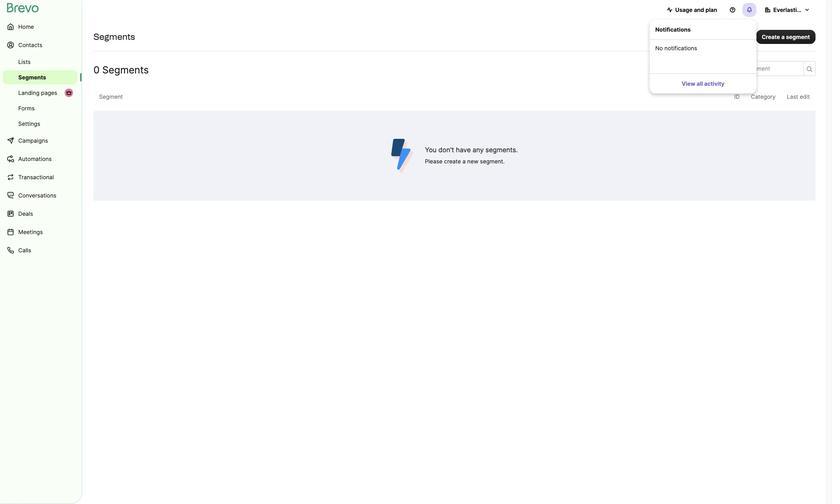 Task type: locate. For each thing, give the bounding box(es) containing it.
please create a new segment.
[[425, 158, 505, 165]]

any
[[473, 146, 484, 154]]

calls link
[[3, 242, 77, 259]]

transactional
[[18, 174, 54, 181]]

you don't have any segments.
[[425, 146, 518, 154]]

0 vertical spatial a
[[782, 33, 785, 40]]

campaigns
[[18, 137, 48, 144]]

calls
[[18, 247, 31, 254]]

view all activity
[[682, 80, 725, 87]]

all
[[697, 80, 704, 87]]

don't
[[439, 146, 455, 154]]

automations
[[18, 155, 52, 162]]

meetings link
[[3, 224, 77, 241]]

a
[[782, 33, 785, 40], [463, 158, 466, 165]]

left___rvooi image
[[66, 90, 72, 96]]

segments up landing
[[18, 74, 46, 81]]

everlasting
[[774, 6, 805, 13]]

id
[[735, 93, 740, 100]]

1 vertical spatial a
[[463, 158, 466, 165]]

create
[[445, 158, 461, 165]]

forms
[[18, 105, 35, 112]]

ethereal
[[806, 6, 829, 13]]

0 segments
[[94, 64, 149, 76]]

contacts link
[[3, 37, 77, 53]]

segment.
[[480, 158, 505, 165]]

1 horizontal spatial a
[[782, 33, 785, 40]]

landing pages link
[[3, 86, 77, 100]]

everlasting ethereal button
[[760, 3, 829, 17]]

deals
[[18, 210, 33, 217]]

a left new on the top right
[[463, 158, 466, 165]]

campaigns link
[[3, 132, 77, 149]]

contacts
[[18, 42, 42, 49]]

create
[[763, 33, 781, 40]]

everlasting ethereal
[[774, 6, 829, 13]]

a right the create
[[782, 33, 785, 40]]

create a segment button
[[757, 30, 816, 44]]

settings link
[[3, 117, 77, 131]]

segment
[[99, 93, 123, 100]]

0 horizontal spatial a
[[463, 158, 466, 165]]

view
[[682, 80, 696, 87]]

usage and plan
[[676, 6, 718, 13]]

no
[[656, 45, 664, 52]]

segments
[[94, 32, 135, 42], [102, 64, 149, 76], [18, 74, 46, 81]]

please
[[425, 158, 443, 165]]

deals link
[[3, 205, 77, 222]]

segments.
[[486, 146, 518, 154]]



Task type: vqa. For each thing, say whether or not it's contained in the screenshot.
'sync'
no



Task type: describe. For each thing, give the bounding box(es) containing it.
meetings
[[18, 229, 43, 236]]

segment
[[787, 33, 811, 40]]

edit
[[801, 93, 811, 100]]

0
[[94, 64, 100, 76]]

usage
[[676, 6, 693, 13]]

landing pages
[[18, 89, 57, 96]]

pages
[[41, 89, 57, 96]]

activity
[[705, 80, 725, 87]]

last edit
[[788, 93, 811, 100]]

settings
[[18, 120, 40, 127]]

have
[[456, 146, 471, 154]]

and
[[695, 6, 705, 13]]

notifications
[[665, 45, 698, 52]]

landing
[[18, 89, 39, 96]]

search image
[[808, 66, 813, 72]]

conversations link
[[3, 187, 77, 204]]

create a segment
[[763, 33, 811, 40]]

segments link
[[3, 70, 77, 84]]

category
[[752, 93, 776, 100]]

notifications
[[656, 26, 691, 33]]

usage and plan button
[[662, 3, 724, 17]]

a inside button
[[782, 33, 785, 40]]

view all activity link
[[653, 77, 754, 91]]

new
[[468, 158, 479, 165]]

search button
[[804, 62, 816, 75]]

home
[[18, 23, 34, 30]]

no notifications
[[656, 45, 698, 52]]

you
[[425, 146, 437, 154]]

transactional link
[[3, 169, 77, 186]]

last
[[788, 93, 799, 100]]

segments up 0 segments
[[94, 32, 135, 42]]

home link
[[3, 18, 77, 35]]

conversations
[[18, 192, 56, 199]]

segments right 0
[[102, 64, 149, 76]]

lists
[[18, 58, 31, 65]]

forms link
[[3, 101, 77, 115]]

Search for a segment search field
[[711, 62, 802, 76]]

lists link
[[3, 55, 77, 69]]

plan
[[706, 6, 718, 13]]

automations link
[[3, 151, 77, 167]]



